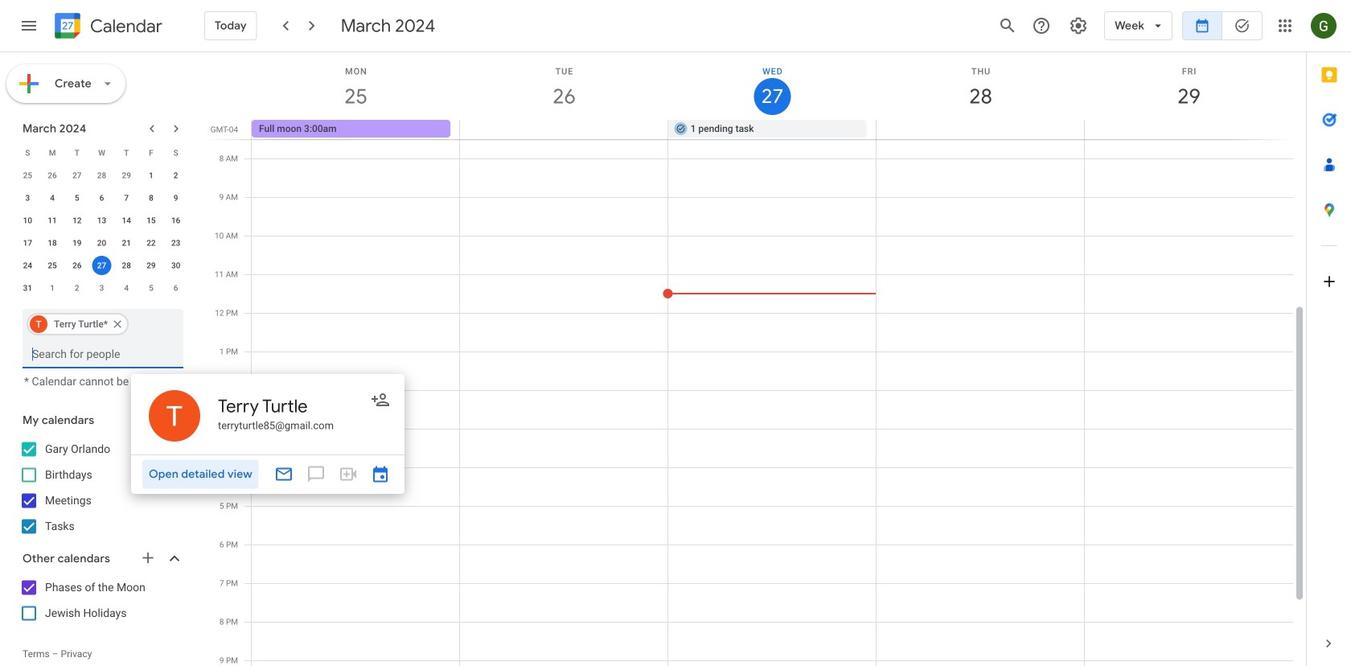 Task type: describe. For each thing, give the bounding box(es) containing it.
8 element
[[142, 188, 161, 208]]

26 element
[[67, 256, 87, 275]]

17 element
[[18, 233, 37, 253]]

7 element
[[117, 188, 136, 208]]

february 26 element
[[43, 166, 62, 185]]

10 element
[[18, 211, 37, 230]]

18 element
[[43, 233, 62, 253]]

april 2 element
[[67, 278, 87, 298]]

april 4 element
[[117, 278, 136, 298]]

calendar element
[[51, 10, 162, 45]]

4 element
[[43, 188, 62, 208]]

6 element
[[92, 188, 111, 208]]

1 element
[[142, 166, 161, 185]]

other calendars list
[[3, 575, 200, 626]]

5 element
[[67, 188, 87, 208]]

9 element
[[166, 188, 186, 208]]

23 element
[[166, 233, 186, 253]]

30 element
[[166, 256, 186, 275]]

information card element
[[131, 374, 405, 494]]

2 element
[[166, 166, 186, 185]]

february 29 element
[[117, 166, 136, 185]]

29 element
[[142, 256, 161, 275]]

february 28 element
[[92, 166, 111, 185]]

31 element
[[18, 278, 37, 298]]

selected people list box
[[23, 309, 183, 340]]

cell inside march 2024 grid
[[89, 254, 114, 277]]

28 element
[[117, 256, 136, 275]]

25 element
[[43, 256, 62, 275]]



Task type: locate. For each thing, give the bounding box(es) containing it.
None search field
[[0, 303, 200, 388]]

terry turtle, selected option
[[27, 311, 129, 337]]

april 5 element
[[142, 278, 161, 298]]

22 element
[[142, 233, 161, 253]]

14 element
[[117, 211, 136, 230]]

february 25 element
[[18, 166, 37, 185]]

16 element
[[166, 211, 186, 230]]

april 3 element
[[92, 278, 111, 298]]

main drawer image
[[19, 16, 39, 35]]

20 element
[[92, 233, 111, 253]]

13 element
[[92, 211, 111, 230]]

row group
[[15, 164, 188, 299]]

grid
[[206, 52, 1307, 666]]

tab list
[[1308, 52, 1352, 621]]

settings menu image
[[1069, 16, 1089, 35]]

april 6 element
[[166, 278, 186, 298]]

15 element
[[142, 211, 161, 230]]

add other calendars image
[[140, 550, 156, 566]]

19 element
[[67, 233, 87, 253]]

march 2024 grid
[[15, 142, 188, 299]]

cell
[[460, 120, 668, 139], [877, 120, 1085, 139], [1085, 120, 1293, 139], [89, 254, 114, 277]]

my calendars list
[[3, 437, 200, 540]]

Search for people text field
[[32, 340, 174, 369]]

24 element
[[18, 256, 37, 275]]

21 element
[[117, 233, 136, 253]]

12 element
[[67, 211, 87, 230]]

11 element
[[43, 211, 62, 230]]

february 27 element
[[67, 166, 87, 185]]

heading
[[87, 16, 162, 36]]

27, today element
[[92, 256, 111, 275]]

april 1 element
[[43, 278, 62, 298]]

3 element
[[18, 188, 37, 208]]

heading inside calendar element
[[87, 16, 162, 36]]

row
[[245, 120, 1307, 139], [15, 142, 188, 164], [15, 164, 188, 187], [15, 187, 188, 209], [15, 209, 188, 232], [15, 232, 188, 254], [15, 254, 188, 277], [15, 277, 188, 299]]



Task type: vqa. For each thing, say whether or not it's contained in the screenshot.
19 element
yes



